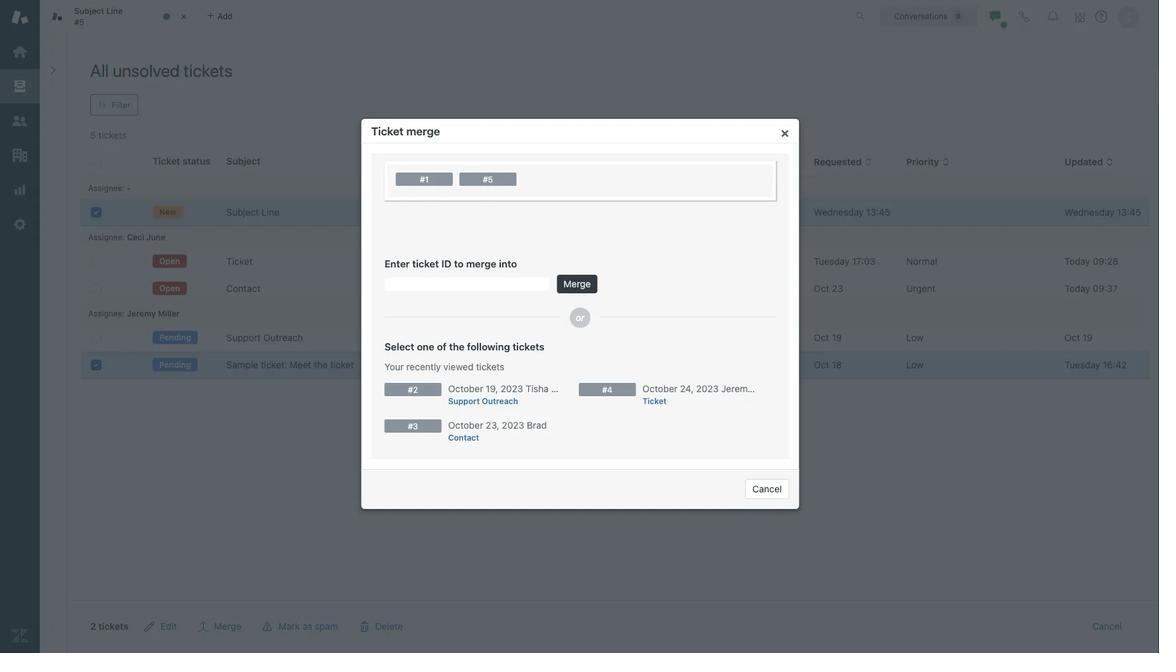 Task type: describe. For each thing, give the bounding box(es) containing it.
requester
[[610, 156, 656, 167]]

now showing 5 tickets region
[[64, 142, 1160, 653]]

1 wednesday 13:45 from the left
[[814, 207, 891, 218]]

contact inside now showing 5 tickets region
[[226, 283, 260, 294]]

organizations image
[[11, 147, 29, 164]]

tickets down following
[[476, 361, 505, 372]]

into
[[499, 258, 517, 269]]

1 horizontal spatial #5
[[483, 175, 493, 184]]

row containing contact
[[80, 275, 1150, 302]]

oct up the tuesday 16:42
[[1065, 332, 1081, 343]]

support outreach
[[226, 332, 303, 343]]

1 oct 19 from the left
[[814, 332, 842, 343]]

miller inside october 24, 2023 jeremy miller ticket
[[755, 383, 779, 394]]

october for october 24, 2023 jeremy miller
[[643, 383, 678, 394]]

zendesk image
[[11, 627, 29, 644]]

23
[[832, 283, 843, 294]]

all
[[90, 60, 109, 80]]

#5 inside 'subject line #5'
[[74, 17, 84, 27]]

assignee: for assignee: jeremy miller
[[88, 309, 125, 318]]

tuesday 16:42
[[1065, 359, 1127, 370]]

× link
[[781, 124, 790, 140]]

merge button
[[188, 613, 252, 640]]

to
[[454, 258, 464, 269]]

filter
[[112, 100, 130, 110]]

mark as spam button
[[252, 613, 349, 640]]

brad
[[527, 420, 547, 431]]

cancel for the top the cancel button
[[753, 484, 782, 494]]

tisha
[[526, 383, 549, 394]]

subject for subject line
[[226, 207, 259, 218]]

oct for oct 19
[[814, 332, 830, 343]]

october 19, 2023 tisha morrel support outreach
[[448, 383, 579, 406]]

tuesday for tuesday 16:42
[[1065, 359, 1101, 370]]

#1
[[420, 175, 429, 184]]

today for today 09:28
[[1065, 256, 1091, 267]]

october 24, 2023 jeremy miller ticket
[[643, 383, 779, 406]]

oct for tuesday 16:42
[[814, 359, 830, 370]]

oct for today 09:37
[[814, 283, 830, 294]]

oct 18
[[814, 359, 842, 370]]

id
[[442, 258, 452, 269]]

today 09:37
[[1065, 283, 1118, 294]]

updated button
[[1065, 156, 1114, 168]]

edit button
[[134, 613, 188, 640]]

the for of
[[449, 340, 465, 352]]

main element
[[0, 0, 40, 653]]

1 13:45 from the left
[[867, 207, 891, 218]]

2023 for 23,
[[502, 420, 525, 431]]

normal
[[907, 256, 938, 267]]

get started image
[[11, 43, 29, 60]]

oct 23
[[814, 283, 843, 294]]

june
[[146, 232, 165, 242]]

meet
[[290, 359, 311, 370]]

expand views pane image
[[48, 65, 58, 76]]

row containing support outreach
[[80, 324, 1150, 351]]

one
[[417, 340, 435, 352]]

mark as spam
[[279, 621, 338, 632]]

Enter ticket ID to merge into text field
[[385, 277, 549, 291]]

19,
[[486, 383, 498, 394]]

assignee: jeremy miller
[[88, 309, 180, 318]]

october for october 23, 2023 brad
[[448, 420, 483, 431]]

select one of the following tickets
[[385, 340, 545, 352]]

ceci
[[127, 232, 144, 242]]

1 open from the top
[[159, 256, 180, 266]]

tickets inside now showing 5 tickets region
[[98, 621, 129, 632]]

miller inside now showing 5 tickets region
[[158, 309, 180, 318]]

subject for subject line #5
[[74, 6, 104, 16]]

jeremy inside now showing 5 tickets region
[[127, 309, 156, 318]]

0 vertical spatial support outreach link
[[226, 331, 303, 344]]

subject line link
[[226, 206, 279, 219]]

ticket inside october 24, 2023 jeremy miller ticket
[[643, 396, 667, 406]]

subject line
[[226, 207, 279, 218]]

#4
[[603, 385, 613, 394]]

sample ticket: meet the ticket
[[226, 359, 354, 370]]

tickets down close "icon"
[[184, 60, 233, 80]]

all unsolved tickets
[[90, 60, 233, 80]]

conversations button
[[880, 6, 978, 27]]

0 horizontal spatial merge
[[406, 124, 440, 137]]

priority button
[[907, 156, 950, 168]]

line for subject line #5
[[106, 6, 123, 16]]

edit
[[160, 621, 177, 632]]

2023 for 19,
[[501, 383, 523, 394]]

2 wednesday 13:45 from the left
[[1065, 207, 1142, 218]]

1 horizontal spatial ticket
[[412, 258, 439, 269]]

low for oct 19
[[907, 332, 924, 343]]

-
[[127, 183, 131, 192]]

tabs tab list
[[40, 0, 842, 33]]

#2
[[408, 385, 418, 394]]

1 horizontal spatial ticket link
[[643, 395, 749, 407]]

17:03
[[852, 256, 876, 267]]

ticket for ticket merge
[[371, 124, 404, 137]]

23,
[[486, 420, 500, 431]]

assignee: ceci june
[[88, 232, 165, 242]]

conversations
[[894, 12, 948, 21]]

select
[[385, 340, 415, 352]]

or
[[576, 312, 585, 323]]

subject line #5
[[74, 6, 123, 27]]

your recently viewed tickets
[[385, 361, 505, 372]]

jeremy inside october 24, 2023 jeremy miller ticket
[[721, 383, 753, 394]]

tickets right following
[[513, 340, 545, 352]]

support inside the october 19, 2023 tisha morrel support outreach
[[448, 396, 480, 406]]

support inside now showing 5 tickets region
[[226, 332, 261, 343]]

delete
[[375, 621, 403, 632]]

2 19 from the left
[[1083, 332, 1093, 343]]

24,
[[680, 383, 694, 394]]



Task type: vqa. For each thing, say whether or not it's contained in the screenshot.


Task type: locate. For each thing, give the bounding box(es) containing it.
1 vertical spatial ticket
[[226, 256, 253, 267]]

tab containing subject line
[[40, 0, 199, 33]]

1 horizontal spatial the
[[449, 340, 465, 352]]

1 horizontal spatial wednesday 13:45
[[1065, 207, 1142, 218]]

#5 right zendesk support 'image'
[[74, 17, 84, 27]]

support down 'viewed' at left
[[448, 396, 480, 406]]

0 horizontal spatial 13:45
[[867, 207, 891, 218]]

outreach
[[263, 332, 303, 343], [482, 396, 518, 406]]

assignee: for assignee: -
[[88, 183, 125, 192]]

october down 'viewed' at left
[[448, 383, 483, 394]]

0 horizontal spatial oct 19
[[814, 332, 842, 343]]

requested
[[814, 156, 862, 167]]

2 assignee: from the top
[[88, 232, 125, 242]]

new
[[159, 207, 177, 217]]

the for meet
[[314, 359, 328, 370]]

2023 right 23,
[[502, 420, 525, 431]]

#5
[[74, 17, 84, 27], [483, 175, 493, 184]]

october left 24,
[[643, 383, 678, 394]]

line inside now showing 5 tickets region
[[262, 207, 279, 218]]

assignee: -
[[88, 183, 131, 192]]

of
[[437, 340, 447, 352]]

1 low from the top
[[907, 332, 924, 343]]

1 vertical spatial contact link
[[448, 431, 555, 443]]

contact up 'support outreach'
[[226, 283, 260, 294]]

oct 19 up the tuesday 16:42
[[1065, 332, 1093, 343]]

morrel
[[551, 383, 579, 394]]

1 vertical spatial jeremy
[[721, 383, 753, 394]]

0 horizontal spatial 19
[[832, 332, 842, 343]]

october inside the october 19, 2023 tisha morrel support outreach
[[448, 383, 483, 394]]

1 vertical spatial pending
[[159, 360, 191, 369]]

cancel for the cancel button to the right
[[1093, 621, 1122, 632]]

1 vertical spatial ticket link
[[643, 395, 749, 407]]

merge
[[406, 124, 440, 137], [466, 258, 497, 269]]

1 vertical spatial subject
[[226, 156, 261, 167]]

0 horizontal spatial #5
[[74, 17, 84, 27]]

0 horizontal spatial ticket
[[226, 256, 253, 267]]

support outreach link up ticket:
[[226, 331, 303, 344]]

0 vertical spatial ticket link
[[226, 255, 253, 268]]

oct left 18
[[814, 359, 830, 370]]

sample ticket: meet the ticket link
[[226, 358, 354, 372]]

2 today from the top
[[1065, 283, 1091, 294]]

support
[[226, 332, 261, 343], [448, 396, 480, 406]]

october inside october 23, 2023 brad contact
[[448, 420, 483, 431]]

1 horizontal spatial oct 19
[[1065, 332, 1093, 343]]

wednesday 13:45
[[814, 207, 891, 218], [1065, 207, 1142, 218]]

1 vertical spatial miller
[[755, 383, 779, 394]]

subject inside 'subject line #5'
[[74, 6, 104, 16]]

#5 right #1
[[483, 175, 493, 184]]

ticket
[[371, 124, 404, 137], [226, 256, 253, 267], [643, 396, 667, 406]]

1 vertical spatial line
[[262, 207, 279, 218]]

line
[[106, 6, 123, 16], [262, 207, 279, 218]]

miller
[[158, 309, 180, 318], [755, 383, 779, 394]]

the right meet
[[314, 359, 328, 370]]

support up sample
[[226, 332, 261, 343]]

close image
[[177, 10, 190, 23]]

october
[[448, 383, 483, 394], [643, 383, 678, 394], [448, 420, 483, 431]]

0 vertical spatial contact
[[226, 283, 260, 294]]

low for oct 18
[[907, 359, 924, 370]]

1 vertical spatial outreach
[[482, 396, 518, 406]]

0 horizontal spatial ticket
[[330, 359, 354, 370]]

0 vertical spatial ticket
[[412, 258, 439, 269]]

0 horizontal spatial miller
[[158, 309, 180, 318]]

line for subject line
[[262, 207, 279, 218]]

2 horizontal spatial ticket
[[643, 396, 667, 406]]

0 horizontal spatial contact link
[[226, 282, 260, 295]]

pending
[[159, 333, 191, 342], [159, 360, 191, 369]]

outreach down 19,
[[482, 396, 518, 406]]

0 horizontal spatial support
[[226, 332, 261, 343]]

2023 inside the october 19, 2023 tisha morrel support outreach
[[501, 383, 523, 394]]

2023 for 24,
[[696, 383, 719, 394]]

assignee:
[[88, 183, 125, 192], [88, 232, 125, 242], [88, 309, 125, 318]]

0 horizontal spatial the
[[314, 359, 328, 370]]

0 vertical spatial subject
[[74, 6, 104, 16]]

1 vertical spatial contact
[[448, 433, 479, 442]]

2 wednesday from the left
[[1065, 207, 1115, 218]]

0 vertical spatial outreach
[[263, 332, 303, 343]]

cancel
[[753, 484, 782, 494], [1093, 621, 1122, 632]]

contact down the october 19, 2023 tisha morrel support outreach
[[448, 433, 479, 442]]

2023 right 19,
[[501, 383, 523, 394]]

today left the 09:28 on the right of the page
[[1065, 256, 1091, 267]]

1 horizontal spatial cancel
[[1093, 621, 1122, 632]]

urgent
[[907, 283, 936, 294]]

0 horizontal spatial contact
[[226, 283, 260, 294]]

1 wednesday from the left
[[814, 207, 864, 218]]

1 vertical spatial open
[[159, 284, 180, 293]]

updated
[[1065, 156, 1103, 167]]

2 13:45 from the left
[[1117, 207, 1142, 218]]

13:45
[[867, 207, 891, 218], [1117, 207, 1142, 218]]

ticket left id
[[412, 258, 439, 269]]

unsolved
[[113, 60, 180, 80]]

1 vertical spatial tuesday
[[1065, 359, 1101, 370]]

0 vertical spatial pending
[[159, 333, 191, 342]]

0 vertical spatial assignee:
[[88, 183, 125, 192]]

0 vertical spatial open
[[159, 256, 180, 266]]

1 horizontal spatial line
[[262, 207, 279, 218]]

the inside now showing 5 tickets region
[[314, 359, 328, 370]]

2023 inside october 23, 2023 brad contact
[[502, 420, 525, 431]]

recently
[[407, 361, 441, 372]]

zendesk products image
[[1076, 13, 1085, 22]]

oct 19 up "oct 18"
[[814, 332, 842, 343]]

sample
[[226, 359, 258, 370]]

requester button
[[610, 156, 666, 168]]

today 09:28
[[1065, 256, 1119, 267]]

today
[[1065, 256, 1091, 267], [1065, 283, 1091, 294]]

2 vertical spatial subject
[[226, 207, 259, 218]]

0 horizontal spatial ticket link
[[226, 255, 253, 268]]

1 horizontal spatial jeremy
[[721, 383, 753, 394]]

wednesday
[[814, 207, 864, 218], [1065, 207, 1115, 218]]

0 vertical spatial cancel
[[753, 484, 782, 494]]

0 vertical spatial cancel button
[[745, 479, 790, 499]]

0 horizontal spatial jeremy
[[127, 309, 156, 318]]

0 horizontal spatial cancel
[[753, 484, 782, 494]]

enter
[[385, 258, 410, 269]]

1 assignee: from the top
[[88, 183, 125, 192]]

today for today 09:37
[[1065, 283, 1091, 294]]

1 vertical spatial today
[[1065, 283, 1091, 294]]

2023 inside october 24, 2023 jeremy miller ticket
[[696, 383, 719, 394]]

1 horizontal spatial 19
[[1083, 332, 1093, 343]]

19 up 18
[[832, 332, 842, 343]]

pending for support outreach
[[159, 333, 191, 342]]

admin image
[[11, 216, 29, 233]]

mark
[[279, 621, 300, 632]]

row containing subject line
[[80, 199, 1150, 226]]

merge
[[214, 621, 241, 632]]

october 23, 2023 brad contact
[[448, 420, 547, 442]]

2 oct 19 from the left
[[1065, 332, 1093, 343]]

tab
[[40, 0, 199, 33]]

filter button
[[90, 94, 138, 115]]

open down the june
[[159, 256, 180, 266]]

tickets right 2
[[98, 621, 129, 632]]

october inside october 24, 2023 jeremy miller ticket
[[643, 383, 678, 394]]

support outreach link down 19,
[[448, 395, 555, 407]]

following
[[467, 340, 510, 352]]

1 horizontal spatial ticket
[[371, 124, 404, 137]]

ticket link down subject line link
[[226, 255, 253, 268]]

merge right to
[[466, 258, 497, 269]]

1 horizontal spatial support outreach link
[[448, 395, 555, 407]]

×
[[781, 124, 790, 140]]

cancel inside now showing 5 tickets region
[[1093, 621, 1122, 632]]

0 vertical spatial line
[[106, 6, 123, 16]]

0 vertical spatial today
[[1065, 256, 1091, 267]]

4 row from the top
[[80, 324, 1150, 351]]

13:45 up 17:03
[[867, 207, 891, 218]]

low
[[907, 332, 924, 343], [907, 359, 924, 370]]

1 horizontal spatial merge
[[466, 258, 497, 269]]

1 vertical spatial merge
[[466, 258, 497, 269]]

0 horizontal spatial outreach
[[263, 332, 303, 343]]

1 vertical spatial #5
[[483, 175, 493, 184]]

0 horizontal spatial line
[[106, 6, 123, 16]]

delete button
[[349, 613, 414, 640]]

wednesday up today 09:28
[[1065, 207, 1115, 218]]

subject inside subject line link
[[226, 207, 259, 218]]

oct left 23
[[814, 283, 830, 294]]

2 open from the top
[[159, 284, 180, 293]]

None submit
[[557, 275, 598, 293]]

ticket:
[[261, 359, 287, 370]]

0 vertical spatial tuesday
[[814, 256, 850, 267]]

get help image
[[1096, 11, 1108, 23]]

1 horizontal spatial wednesday
[[1065, 207, 1115, 218]]

row containing ticket
[[80, 248, 1150, 275]]

1 vertical spatial support outreach link
[[448, 395, 555, 407]]

0 horizontal spatial support outreach link
[[226, 331, 303, 344]]

line inside 'subject line #5'
[[106, 6, 123, 16]]

1 horizontal spatial tuesday
[[1065, 359, 1101, 370]]

1 vertical spatial ticket
[[330, 359, 354, 370]]

ticket inside region
[[330, 359, 354, 370]]

1 horizontal spatial contact link
[[448, 431, 555, 443]]

pending for sample ticket: meet the ticket
[[159, 360, 191, 369]]

1 pending from the top
[[159, 333, 191, 342]]

3 assignee: from the top
[[88, 309, 125, 318]]

1 19 from the left
[[832, 332, 842, 343]]

19
[[832, 332, 842, 343], [1083, 332, 1093, 343]]

2023
[[501, 383, 523, 394], [696, 383, 719, 394], [502, 420, 525, 431]]

tuesday up oct 23 at the right of page
[[814, 256, 850, 267]]

0 vertical spatial jeremy
[[127, 309, 156, 318]]

spam
[[315, 621, 338, 632]]

subject for subject
[[226, 156, 261, 167]]

3 row from the top
[[80, 275, 1150, 302]]

oct up "oct 18"
[[814, 332, 830, 343]]

ticket inside region
[[226, 256, 253, 267]]

contact link
[[226, 282, 260, 295], [448, 431, 555, 443]]

outreach inside the october 19, 2023 tisha morrel support outreach
[[482, 396, 518, 406]]

0 horizontal spatial wednesday 13:45
[[814, 207, 891, 218]]

tuesday for tuesday 17:03
[[814, 256, 850, 267]]

2 vertical spatial ticket
[[643, 396, 667, 406]]

contact link down 23,
[[448, 431, 555, 443]]

october for october 19, 2023 tisha morrel
[[448, 383, 483, 394]]

your
[[385, 361, 404, 372]]

1 row from the top
[[80, 199, 1150, 226]]

viewed
[[444, 361, 474, 372]]

ticket
[[412, 258, 439, 269], [330, 359, 354, 370]]

5 row from the top
[[80, 351, 1150, 379]]

0 vertical spatial low
[[907, 332, 924, 343]]

2 row from the top
[[80, 248, 1150, 275]]

1 vertical spatial the
[[314, 359, 328, 370]]

contact link up 'support outreach'
[[226, 282, 260, 295]]

2023 right 24,
[[696, 383, 719, 394]]

1 today from the top
[[1065, 256, 1091, 267]]

0 vertical spatial ticket
[[371, 124, 404, 137]]

0 vertical spatial support
[[226, 332, 261, 343]]

contact inside october 23, 2023 brad contact
[[448, 433, 479, 442]]

0 vertical spatial #5
[[74, 17, 84, 27]]

tuesday left '16:42'
[[1065, 359, 1101, 370]]

1 vertical spatial cancel
[[1093, 621, 1122, 632]]

ticket merge
[[371, 124, 440, 137]]

outreach up sample ticket: meet the ticket
[[263, 332, 303, 343]]

09:28
[[1093, 256, 1119, 267]]

13:45 up the 09:28 on the right of the page
[[1117, 207, 1142, 218]]

2 tickets
[[90, 621, 129, 632]]

open
[[159, 256, 180, 266], [159, 284, 180, 293]]

wednesday 13:45 up the 09:28 on the right of the page
[[1065, 207, 1142, 218]]

outreach inside now showing 5 tickets region
[[263, 332, 303, 343]]

16:42
[[1103, 359, 1127, 370]]

enter ticket id to merge into
[[385, 258, 517, 269]]

1 horizontal spatial support
[[448, 396, 480, 406]]

ticket for ticket
[[226, 256, 253, 267]]

2
[[90, 621, 96, 632]]

wednesday up the tuesday 17:03
[[814, 207, 864, 218]]

merge up #1
[[406, 124, 440, 137]]

0 vertical spatial miller
[[158, 309, 180, 318]]

reporting image
[[11, 181, 29, 198]]

tuesday
[[814, 256, 850, 267], [1065, 359, 1101, 370]]

cancel button
[[745, 479, 790, 499], [1082, 613, 1133, 640]]

1 vertical spatial low
[[907, 359, 924, 370]]

as
[[303, 621, 312, 632]]

october left 23,
[[448, 420, 483, 431]]

1 horizontal spatial cancel button
[[1082, 613, 1133, 640]]

ticket right meet
[[330, 359, 354, 370]]

1 horizontal spatial contact
[[448, 433, 479, 442]]

2 pending from the top
[[159, 360, 191, 369]]

oct 19
[[814, 332, 842, 343], [1065, 332, 1093, 343]]

tuesday 17:03
[[814, 256, 876, 267]]

2 low from the top
[[907, 359, 924, 370]]

#3
[[408, 421, 418, 431]]

oct
[[814, 283, 830, 294], [814, 332, 830, 343], [1065, 332, 1081, 343], [814, 359, 830, 370]]

1 horizontal spatial outreach
[[482, 396, 518, 406]]

row
[[80, 199, 1150, 226], [80, 248, 1150, 275], [80, 275, 1150, 302], [80, 324, 1150, 351], [80, 351, 1150, 379]]

views image
[[11, 78, 29, 95]]

row containing sample ticket: meet the ticket
[[80, 351, 1150, 379]]

0 horizontal spatial tuesday
[[814, 256, 850, 267]]

the right of
[[449, 340, 465, 352]]

09:37
[[1093, 283, 1118, 294]]

priority
[[907, 156, 939, 167]]

0 vertical spatial the
[[449, 340, 465, 352]]

the
[[449, 340, 465, 352], [314, 359, 328, 370]]

open up assignee: jeremy miller
[[159, 284, 180, 293]]

zendesk support image
[[11, 9, 29, 26]]

0 horizontal spatial cancel button
[[745, 479, 790, 499]]

assignee: for assignee: ceci june
[[88, 232, 125, 242]]

0 vertical spatial contact link
[[226, 282, 260, 295]]

requested button
[[814, 156, 873, 168]]

today left the 09:37
[[1065, 283, 1091, 294]]

wednesday 13:45 up the tuesday 17:03
[[814, 207, 891, 218]]

customers image
[[11, 112, 29, 129]]

ticket link down 24,
[[643, 395, 749, 407]]

1 vertical spatial cancel button
[[1082, 613, 1133, 640]]

0 horizontal spatial wednesday
[[814, 207, 864, 218]]

18
[[832, 359, 842, 370]]

1 vertical spatial assignee:
[[88, 232, 125, 242]]

1 vertical spatial support
[[448, 396, 480, 406]]

0 vertical spatial merge
[[406, 124, 440, 137]]

2 vertical spatial assignee:
[[88, 309, 125, 318]]

1 horizontal spatial miller
[[755, 383, 779, 394]]

19 up the tuesday 16:42
[[1083, 332, 1093, 343]]

1 horizontal spatial 13:45
[[1117, 207, 1142, 218]]



